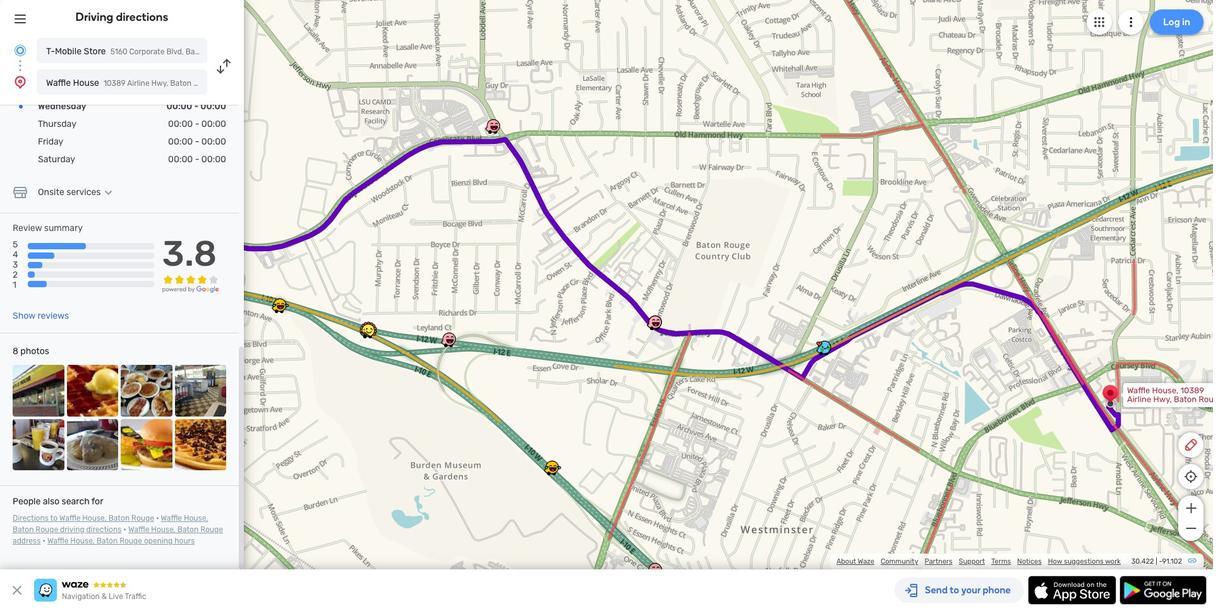 Task type: describe. For each thing, give the bounding box(es) containing it.
pencil image
[[1184, 438, 1199, 453]]

suggestions
[[1064, 558, 1104, 566]]

directions to waffle house, baton rouge
[[13, 515, 154, 523]]

support link
[[959, 558, 985, 566]]

location image
[[13, 75, 28, 90]]

rouge for driving
[[36, 526, 58, 535]]

photos
[[20, 346, 49, 357]]

opening
[[144, 537, 173, 546]]

how suggestions work link
[[1048, 558, 1121, 566]]

00:00 - 00:00 for friday
[[168, 137, 226, 147]]

5
[[13, 240, 18, 250]]

store
[[84, 46, 106, 57]]

rouge, for store,
[[124, 250, 150, 260]]

navigation
[[62, 593, 100, 602]]

about waze community partners support terms notices how suggestions work
[[837, 558, 1121, 566]]

directions inside waffle house, baton rouge driving directions
[[86, 526, 122, 535]]

30.422 | -91.102
[[1132, 558, 1183, 566]]

5160 for store
[[110, 47, 127, 56]]

how
[[1048, 558, 1063, 566]]

5 4 3 2 1
[[13, 240, 18, 291]]

terms link
[[992, 558, 1011, 566]]

rouge, for store
[[209, 47, 233, 56]]

navigation & live traffic
[[62, 593, 146, 602]]

traffic
[[125, 593, 146, 602]]

directions
[[13, 515, 49, 523]]

summary
[[44, 223, 83, 234]]

&
[[102, 593, 107, 602]]

community
[[881, 558, 919, 566]]

image 2 of waffle house, baton rouge image
[[67, 365, 118, 417]]

baton inside t-mobile store, 5160 corporate blvd, baton rouge, united states
[[185, 241, 208, 251]]

waffle house, baton rouge address link
[[13, 526, 223, 546]]

00:00 - 00:00 for wednesday
[[167, 101, 226, 112]]

- for saturday
[[195, 154, 199, 165]]

image 1 of waffle house, baton rouge image
[[13, 365, 64, 417]]

30.422
[[1132, 558, 1154, 566]]

waffle house, baton rouge address
[[13, 526, 223, 546]]

hours
[[175, 537, 195, 546]]

waffle house, baton rouge driving directions
[[13, 515, 208, 535]]

image 3 of waffle house, baton rouge image
[[121, 365, 172, 417]]

waffle house, baton rouge opening hours
[[47, 537, 195, 546]]

zoom out image
[[1184, 521, 1199, 537]]

|
[[1156, 558, 1158, 566]]

store image
[[13, 185, 28, 200]]

driving directions
[[76, 10, 168, 24]]

- for thursday
[[195, 119, 199, 130]]

rouge for opening
[[120, 537, 142, 546]]

waffle for waffle house, 10389 airline hwy, baton ro
[[1128, 386, 1151, 396]]

mobile for store
[[55, 46, 82, 57]]

work
[[1106, 558, 1121, 566]]

5160 for store,
[[184, 233, 202, 242]]

review summary
[[13, 223, 83, 234]]

image 8 of waffle house, baton rouge image
[[175, 419, 226, 471]]

saturday
[[38, 154, 75, 165]]

onsite
[[38, 187, 64, 198]]

services
[[67, 187, 101, 198]]

3
[[13, 260, 18, 271]]

show reviews
[[13, 311, 69, 322]]

2
[[13, 270, 18, 281]]

support
[[959, 558, 985, 566]]

about
[[837, 558, 856, 566]]

blvd, for store,
[[164, 241, 183, 251]]

wednesday
[[38, 101, 86, 112]]

reviews
[[38, 311, 69, 322]]

house, inside waffle house, baton rouge address
[[151, 526, 176, 535]]

onsite services button
[[38, 187, 116, 198]]

live
[[109, 593, 123, 602]]

blvd, for store
[[166, 47, 184, 56]]

united for store,
[[152, 250, 178, 260]]

driving
[[60, 526, 84, 535]]

notices link
[[1018, 558, 1042, 566]]

waffle house, baton rouge driving directions link
[[13, 515, 208, 535]]

1
[[13, 280, 16, 291]]

driving
[[76, 10, 113, 24]]

00:00 - 00:00 for thursday
[[168, 119, 226, 130]]

image 5 of waffle house, baton rouge image
[[13, 419, 64, 471]]

waffle up driving
[[59, 515, 80, 523]]



Task type: vqa. For each thing, say whether or not it's contained in the screenshot.
for at the left
yes



Task type: locate. For each thing, give the bounding box(es) containing it.
0 vertical spatial directions
[[116, 10, 168, 24]]

waffle house button
[[37, 70, 207, 95]]

image 6 of waffle house, baton rouge image
[[67, 419, 118, 471]]

00:00
[[167, 101, 192, 112], [201, 101, 226, 112], [168, 119, 193, 130], [202, 119, 226, 130], [168, 137, 193, 147], [202, 137, 226, 147], [168, 154, 193, 165], [202, 154, 226, 165]]

waffle up waffle house, baton rouge opening hours link
[[128, 526, 149, 535]]

house, down driving
[[70, 537, 95, 546]]

rouge for address
[[200, 526, 223, 535]]

1 horizontal spatial rouge,
[[209, 47, 233, 56]]

waffle down driving
[[47, 537, 69, 546]]

search
[[62, 497, 90, 508]]

waffle inside waffle house, baton rouge address
[[128, 526, 149, 535]]

house
[[73, 78, 99, 88]]

waffle
[[46, 78, 71, 88], [1128, 386, 1151, 396], [59, 515, 80, 523], [161, 515, 182, 523], [128, 526, 149, 535], [47, 537, 69, 546]]

baton inside waffle house, baton rouge driving directions
[[13, 526, 34, 535]]

waffle house, baton rouge opening hours link
[[47, 537, 195, 546]]

91.102
[[1163, 558, 1183, 566]]

blvd,
[[166, 47, 184, 56], [164, 241, 183, 251]]

1 vertical spatial united
[[152, 250, 178, 260]]

- for wednesday
[[194, 101, 199, 112]]

0 vertical spatial blvd,
[[166, 47, 184, 56]]

5160
[[110, 47, 127, 56], [184, 233, 202, 242]]

thursday
[[38, 119, 76, 130]]

1 horizontal spatial t-
[[124, 233, 132, 242]]

states
[[260, 47, 283, 56], [180, 250, 205, 260]]

rouge
[[132, 515, 154, 523], [36, 526, 58, 535], [200, 526, 223, 535], [120, 537, 142, 546]]

0 horizontal spatial rouge,
[[124, 250, 150, 260]]

0 vertical spatial corporate
[[129, 47, 165, 56]]

house, down 'for'
[[82, 515, 107, 523]]

10389
[[1181, 386, 1205, 396]]

rouge inside waffle house, baton rouge address
[[200, 526, 223, 535]]

waffle for waffle house, baton rouge address
[[128, 526, 149, 535]]

mobile inside t-mobile store, 5160 corporate blvd, baton rouge, united states
[[132, 233, 157, 242]]

1 vertical spatial rouge,
[[124, 250, 150, 260]]

states inside t-mobile store 5160 corporate blvd, baton rouge, united states
[[260, 47, 283, 56]]

rouge inside waffle house, baton rouge driving directions
[[36, 526, 58, 535]]

terms
[[992, 558, 1011, 566]]

rouge, inside t-mobile store 5160 corporate blvd, baton rouge, united states
[[209, 47, 233, 56]]

directions
[[116, 10, 168, 24], [86, 526, 122, 535]]

4
[[13, 250, 18, 261]]

house, left 10389
[[1153, 386, 1179, 396]]

hwy,
[[1154, 395, 1172, 405]]

0 vertical spatial states
[[260, 47, 283, 56]]

5160 right store
[[110, 47, 127, 56]]

1 horizontal spatial 5160
[[184, 233, 202, 242]]

0 horizontal spatial states
[[180, 250, 205, 260]]

review
[[13, 223, 42, 234]]

people
[[13, 497, 41, 508]]

t-mobile store 5160 corporate blvd, baton rouge, united states
[[46, 46, 283, 57]]

zoom in image
[[1184, 501, 1199, 516]]

1 vertical spatial 5160
[[184, 233, 202, 242]]

t- for store
[[46, 46, 55, 57]]

current location image
[[13, 43, 28, 58]]

8 photos
[[13, 346, 49, 357]]

notices
[[1018, 558, 1042, 566]]

friday
[[38, 137, 63, 147]]

house, for directions
[[184, 515, 208, 523]]

1 horizontal spatial mobile
[[132, 233, 157, 242]]

1 vertical spatial directions
[[86, 526, 122, 535]]

t- right current location image
[[46, 46, 55, 57]]

0 horizontal spatial 5160
[[110, 47, 127, 56]]

address
[[13, 537, 41, 546]]

directions up waffle house, baton rouge opening hours
[[86, 526, 122, 535]]

corporate for store
[[129, 47, 165, 56]]

link image
[[1188, 556, 1198, 566]]

0 horizontal spatial united
[[152, 250, 178, 260]]

states for store
[[260, 47, 283, 56]]

waffle for waffle house
[[46, 78, 71, 88]]

show
[[13, 311, 35, 322]]

0 vertical spatial mobile
[[55, 46, 82, 57]]

corporate
[[129, 47, 165, 56], [124, 241, 162, 251]]

about waze link
[[837, 558, 875, 566]]

0 vertical spatial 5160
[[110, 47, 127, 56]]

8
[[13, 346, 18, 357]]

1 vertical spatial corporate
[[124, 241, 162, 251]]

0 horizontal spatial mobile
[[55, 46, 82, 57]]

onsite services
[[38, 187, 101, 198]]

airline
[[1128, 395, 1152, 405]]

house,
[[1153, 386, 1179, 396], [82, 515, 107, 523], [184, 515, 208, 523], [151, 526, 176, 535], [70, 537, 95, 546]]

1 horizontal spatial united
[[235, 47, 259, 56]]

x image
[[9, 583, 25, 599]]

00:00 - 00:00
[[167, 101, 226, 112], [168, 119, 226, 130], [168, 137, 226, 147], [168, 154, 226, 165]]

house, inside waffle house, baton rouge driving directions
[[184, 515, 208, 523]]

t- for store,
[[124, 233, 132, 242]]

waffle up the wednesday
[[46, 78, 71, 88]]

rouge, inside t-mobile store, 5160 corporate blvd, baton rouge, united states
[[124, 250, 150, 260]]

00:00 - 00:00 for saturday
[[168, 154, 226, 165]]

waffle house
[[46, 78, 99, 88]]

waffle for waffle house, baton rouge driving directions
[[161, 515, 182, 523]]

house, for hours
[[70, 537, 95, 546]]

waffle inside button
[[46, 78, 71, 88]]

3.8
[[162, 233, 217, 275]]

waffle inside waffle house, baton rouge driving directions
[[161, 515, 182, 523]]

store,
[[159, 233, 182, 242]]

corporate for store,
[[124, 241, 162, 251]]

0 vertical spatial t-
[[46, 46, 55, 57]]

to
[[50, 515, 58, 523]]

waffle up opening
[[161, 515, 182, 523]]

t- inside t-mobile store, 5160 corporate blvd, baton rouge, united states
[[124, 233, 132, 242]]

house, inside waffle house, 10389 airline hwy, baton ro
[[1153, 386, 1179, 396]]

rouge,
[[209, 47, 233, 56], [124, 250, 150, 260]]

0 horizontal spatial t-
[[46, 46, 55, 57]]

mobile left 'store,'
[[132, 233, 157, 242]]

house, up opening
[[151, 526, 176, 535]]

5160 inside t-mobile store, 5160 corporate blvd, baton rouge, united states
[[184, 233, 202, 242]]

states for store,
[[180, 250, 205, 260]]

1 vertical spatial blvd,
[[164, 241, 183, 251]]

1 vertical spatial mobile
[[132, 233, 157, 242]]

-
[[194, 101, 199, 112], [195, 119, 199, 130], [195, 137, 199, 147], [195, 154, 199, 165], [1159, 558, 1163, 566]]

image 4 of waffle house, baton rouge image
[[175, 365, 226, 417]]

chevron down image
[[101, 188, 116, 198]]

1 vertical spatial states
[[180, 250, 205, 260]]

united inside t-mobile store, 5160 corporate blvd, baton rouge, united states
[[152, 250, 178, 260]]

corporate inside t-mobile store 5160 corporate blvd, baton rouge, united states
[[129, 47, 165, 56]]

t- left 'store,'
[[124, 233, 132, 242]]

1 horizontal spatial states
[[260, 47, 283, 56]]

also
[[43, 497, 59, 508]]

mobile left store
[[55, 46, 82, 57]]

blvd, inside t-mobile store 5160 corporate blvd, baton rouge, united states
[[166, 47, 184, 56]]

image 7 of waffle house, baton rouge image
[[121, 419, 172, 471]]

mobile for store,
[[132, 233, 157, 242]]

baton inside waffle house, baton rouge address
[[177, 526, 199, 535]]

community link
[[881, 558, 919, 566]]

baton
[[186, 47, 207, 56], [185, 241, 208, 251], [1174, 395, 1197, 405], [109, 515, 130, 523], [13, 526, 34, 535], [177, 526, 199, 535], [97, 537, 118, 546]]

united for store
[[235, 47, 259, 56]]

directions to waffle house, baton rouge link
[[13, 515, 154, 523]]

states inside t-mobile store, 5160 corporate blvd, baton rouge, united states
[[180, 250, 205, 260]]

waffle house, 10389 airline hwy, baton ro
[[1128, 386, 1214, 413]]

baton inside waffle house, 10389 airline hwy, baton ro
[[1174, 395, 1197, 405]]

waffle left hwy,
[[1128, 386, 1151, 396]]

mobile
[[55, 46, 82, 57], [132, 233, 157, 242]]

0 vertical spatial rouge,
[[209, 47, 233, 56]]

0 vertical spatial united
[[235, 47, 259, 56]]

directions up t-mobile store 5160 corporate blvd, baton rouge, united states
[[116, 10, 168, 24]]

baton inside t-mobile store 5160 corporate blvd, baton rouge, united states
[[186, 47, 207, 56]]

for
[[92, 497, 103, 508]]

1 vertical spatial t-
[[124, 233, 132, 242]]

waffle for waffle house, baton rouge opening hours
[[47, 537, 69, 546]]

t-
[[46, 46, 55, 57], [124, 233, 132, 242]]

people also search for
[[13, 497, 103, 508]]

5160 right 'store,'
[[184, 233, 202, 242]]

- for friday
[[195, 137, 199, 147]]

house, up 'hours'
[[184, 515, 208, 523]]

house, for baton
[[1153, 386, 1179, 396]]

waze
[[858, 558, 875, 566]]

partners link
[[925, 558, 953, 566]]

partners
[[925, 558, 953, 566]]

corporate inside t-mobile store, 5160 corporate blvd, baton rouge, united states
[[124, 241, 162, 251]]

waffle inside waffle house, 10389 airline hwy, baton ro
[[1128, 386, 1151, 396]]

united inside t-mobile store 5160 corporate blvd, baton rouge, united states
[[235, 47, 259, 56]]

united
[[235, 47, 259, 56], [152, 250, 178, 260]]

t-mobile store, 5160 corporate blvd, baton rouge, united states
[[124, 233, 208, 260]]

blvd, inside t-mobile store, 5160 corporate blvd, baton rouge, united states
[[164, 241, 183, 251]]

5160 inside t-mobile store 5160 corporate blvd, baton rouge, united states
[[110, 47, 127, 56]]



